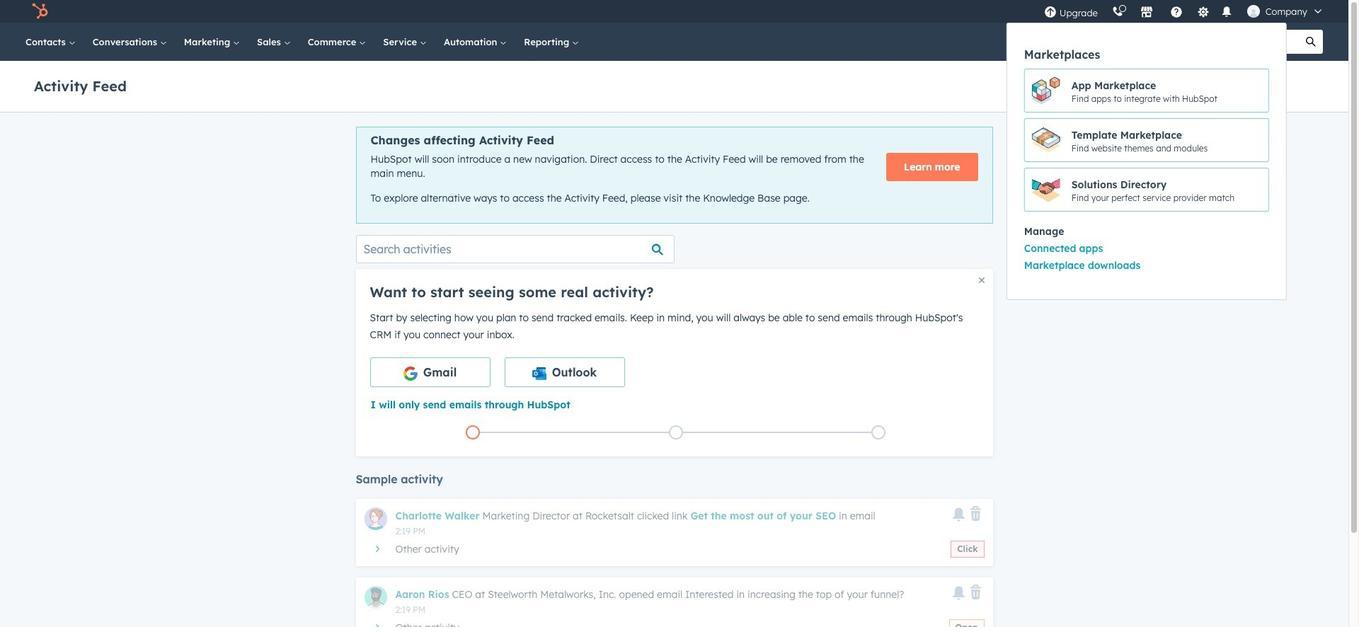 Task type: describe. For each thing, give the bounding box(es) containing it.
close image
[[979, 277, 984, 283]]

1 menu from the top
[[1006, 0, 1332, 300]]

jacob simon image
[[1247, 5, 1260, 18]]

Search HubSpot search field
[[1139, 30, 1299, 54]]

2 group from the top
[[1007, 240, 1286, 274]]

1 group from the top
[[1007, 69, 1286, 212]]



Task type: vqa. For each thing, say whether or not it's contained in the screenshot.
Build inside button
no



Task type: locate. For each thing, give the bounding box(es) containing it.
None checkbox
[[370, 357, 490, 387]]

None checkbox
[[504, 357, 625, 387]]

onboarding.steps.sendtrackedemailingmail.title image
[[672, 429, 679, 437]]

Search activities search field
[[356, 235, 674, 263]]

0 vertical spatial group
[[1007, 69, 1286, 212]]

onboarding.steps.finalstep.title image
[[875, 429, 882, 437]]

1 vertical spatial group
[[1007, 240, 1286, 274]]

marketplaces image
[[1140, 6, 1153, 19]]

2 menu from the top
[[1006, 23, 1287, 300]]

list
[[371, 422, 980, 442]]

group
[[1007, 69, 1286, 212], [1007, 240, 1286, 274]]

menu item
[[1006, 0, 1287, 300], [1007, 240, 1286, 257], [1007, 257, 1286, 274]]

menu
[[1006, 0, 1332, 300], [1006, 23, 1287, 300]]



